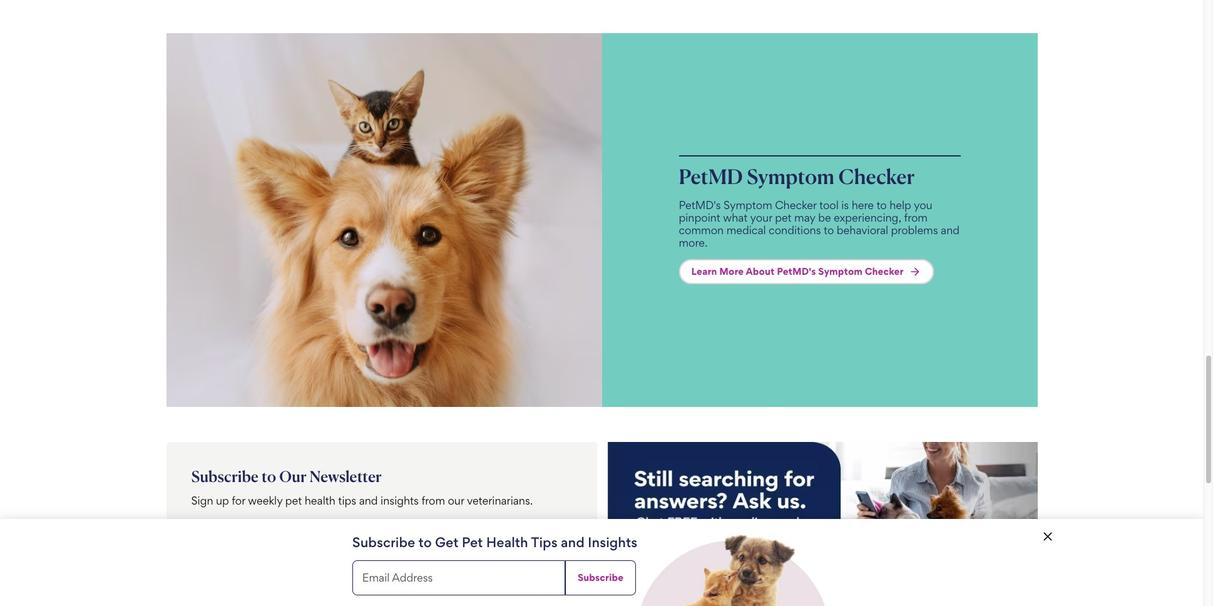 Task type: locate. For each thing, give the bounding box(es) containing it.
checker for petmd symptom checker
[[839, 164, 915, 189]]

checker up here
[[839, 164, 915, 189]]

subscribe button inside newsletter subscription element
[[565, 560, 636, 595]]

pet down our
[[285, 494, 302, 507]]

0 horizontal spatial from
[[422, 494, 445, 507]]

from left our
[[422, 494, 445, 507]]

2 vertical spatial and
[[561, 534, 585, 550]]

petmd's right about at the top right
[[777, 266, 816, 278]]

veterinarians.
[[467, 494, 533, 507]]

sign up for weekly pet health tips and insights from our veterinarians.
[[191, 494, 533, 507]]

pet inside petmd's symptom checker tool is here to help you pinpoint what your pet may be experiencing, from common medical conditions to behavioral problems and more.
[[775, 211, 792, 224]]

tool
[[820, 199, 839, 212]]

0 vertical spatial subscribe button
[[387, 522, 458, 557]]

and
[[941, 224, 960, 237], [359, 494, 378, 507], [561, 534, 585, 550]]

petmd's up common
[[679, 199, 721, 212]]

0 vertical spatial and
[[941, 224, 960, 237]]

checker inside petmd's symptom checker tool is here to help you pinpoint what your pet may be experiencing, from common medical conditions to behavioral problems and more.
[[775, 199, 817, 212]]

you
[[914, 199, 933, 212]]

1 horizontal spatial pet
[[775, 211, 792, 224]]

1 vertical spatial checker
[[775, 199, 817, 212]]

sign
[[191, 494, 213, 507]]

our
[[279, 467, 307, 486]]

petmd's symptom checker tool is here to help you pinpoint what your pet may be experiencing, from common medical conditions to behavioral problems and more.
[[679, 199, 960, 249]]

2 horizontal spatial and
[[941, 224, 960, 237]]

0 vertical spatial pet
[[775, 211, 792, 224]]

1 horizontal spatial subscribe button
[[565, 560, 636, 595]]

subscribe button
[[387, 522, 458, 557], [565, 560, 636, 595]]

0 vertical spatial checker
[[839, 164, 915, 189]]

to down tool
[[824, 224, 834, 237]]

0 vertical spatial petmd's
[[679, 199, 721, 212]]

symptom
[[747, 164, 835, 189], [724, 199, 773, 212], [819, 266, 863, 278]]

may
[[795, 211, 816, 224]]

learn more about petmd's symptom checker link
[[679, 259, 934, 284]]

from
[[904, 211, 928, 224], [422, 494, 445, 507]]

health
[[305, 494, 336, 507]]

symptom up medical
[[724, 199, 773, 212]]

to left help
[[877, 199, 887, 212]]

1 vertical spatial and
[[359, 494, 378, 507]]

to
[[877, 199, 887, 212], [824, 224, 834, 237], [262, 467, 276, 486], [419, 534, 432, 550]]

checker for petmd's symptom checker tool is here to help you pinpoint what your pet may be experiencing, from common medical conditions to behavioral problems and more.
[[775, 199, 817, 212]]

2 vertical spatial symptom
[[819, 266, 863, 278]]

checker
[[839, 164, 915, 189], [775, 199, 817, 212], [865, 266, 904, 278]]

0 vertical spatial symptom
[[747, 164, 835, 189]]

about
[[746, 266, 775, 278]]

0 horizontal spatial petmd's
[[679, 199, 721, 212]]

behavioral
[[837, 224, 889, 237]]

None email field
[[191, 522, 387, 557], [352, 560, 565, 595], [191, 522, 387, 557], [352, 560, 565, 595]]

1 vertical spatial from
[[422, 494, 445, 507]]

subscribe
[[191, 467, 259, 486], [399, 533, 445, 545], [352, 534, 415, 550], [578, 572, 624, 584]]

pet
[[462, 534, 483, 550]]

1 vertical spatial symptom
[[724, 199, 773, 212]]

2 vertical spatial checker
[[865, 266, 904, 278]]

0 horizontal spatial and
[[359, 494, 378, 507]]

0 horizontal spatial subscribe button
[[387, 522, 458, 557]]

symptom up may
[[747, 164, 835, 189]]

1 vertical spatial pet
[[285, 494, 302, 507]]

1 horizontal spatial from
[[904, 211, 928, 224]]

subscribe to our newsletter
[[191, 467, 382, 486]]

checker down behavioral
[[865, 266, 904, 278]]

petmd's inside petmd's symptom checker tool is here to help you pinpoint what your pet may be experiencing, from common medical conditions to behavioral problems and more.
[[679, 199, 721, 212]]

0 vertical spatial from
[[904, 211, 928, 224]]

1 horizontal spatial and
[[561, 534, 585, 550]]

1 vertical spatial subscribe button
[[565, 560, 636, 595]]

symptom for petmd
[[747, 164, 835, 189]]

checker up conditions
[[775, 199, 817, 212]]

to left get
[[419, 534, 432, 550]]

symptom inside petmd's symptom checker tool is here to help you pinpoint what your pet may be experiencing, from common medical conditions to behavioral problems and more.
[[724, 199, 773, 212]]

from inside petmd's symptom checker tool is here to help you pinpoint what your pet may be experiencing, from common medical conditions to behavioral problems and more.
[[904, 211, 928, 224]]

insights
[[381, 494, 419, 507]]

1 horizontal spatial petmd's
[[777, 266, 816, 278]]

petmd's
[[679, 199, 721, 212], [777, 266, 816, 278]]

1 vertical spatial petmd's
[[777, 266, 816, 278]]

pet
[[775, 211, 792, 224], [285, 494, 302, 507]]

pet left may
[[775, 211, 792, 224]]

dog with kitten on head image
[[166, 33, 602, 407]]

from right experiencing, in the right top of the page
[[904, 211, 928, 224]]

symptom down behavioral
[[819, 266, 863, 278]]



Task type: vqa. For each thing, say whether or not it's contained in the screenshot.
Pinterest IMAGE
no



Task type: describe. For each thing, give the bounding box(es) containing it.
weekly
[[248, 494, 283, 507]]

symptom inside button
[[819, 266, 863, 278]]

puppy and kitten hugging image
[[641, 529, 825, 606]]

your
[[750, 211, 773, 224]]

to left our
[[262, 467, 276, 486]]

and inside newsletter subscription element
[[561, 534, 585, 550]]

close image
[[1040, 529, 1055, 544]]

pinpoint
[[679, 211, 721, 224]]

medical
[[727, 224, 766, 237]]

more.
[[679, 236, 708, 249]]

problems
[[891, 224, 938, 237]]

and inside petmd's symptom checker tool is here to help you pinpoint what your pet may be experiencing, from common medical conditions to behavioral problems and more.
[[941, 224, 960, 237]]

for
[[232, 494, 245, 507]]

newsletter
[[310, 467, 382, 486]]

learn more about petmd's symptom checker
[[692, 266, 904, 278]]

get instant vet help via chat or video. connect with a vet. chewy health image
[[607, 442, 1038, 585]]

be
[[818, 211, 831, 224]]

learn more about petmd's symptom checker button
[[679, 259, 934, 284]]

common
[[679, 224, 724, 237]]

is
[[842, 199, 849, 212]]

experiencing,
[[834, 211, 902, 224]]

0 horizontal spatial pet
[[285, 494, 302, 507]]

what
[[723, 211, 748, 224]]

puppy looking up image
[[493, 517, 570, 581]]

to inside newsletter subscription element
[[419, 534, 432, 550]]

learn
[[692, 266, 717, 278]]

symptom for petmd's
[[724, 199, 773, 212]]

checker inside button
[[865, 266, 904, 278]]

more
[[720, 266, 744, 278]]

petmd
[[679, 164, 743, 189]]

newsletter subscription element
[[0, 519, 1204, 606]]

tips
[[338, 494, 356, 507]]

conditions
[[769, 224, 821, 237]]

subscribe to get pet health tips and insights
[[352, 534, 638, 550]]

insights
[[588, 534, 638, 550]]

up
[[216, 494, 229, 507]]

health
[[486, 534, 528, 550]]

help
[[890, 199, 912, 212]]

petmd's inside button
[[777, 266, 816, 278]]

tips
[[531, 534, 558, 550]]

petmd symptom checker
[[679, 164, 915, 189]]

here
[[852, 199, 874, 212]]

our
[[448, 494, 464, 507]]

get
[[435, 534, 459, 550]]



